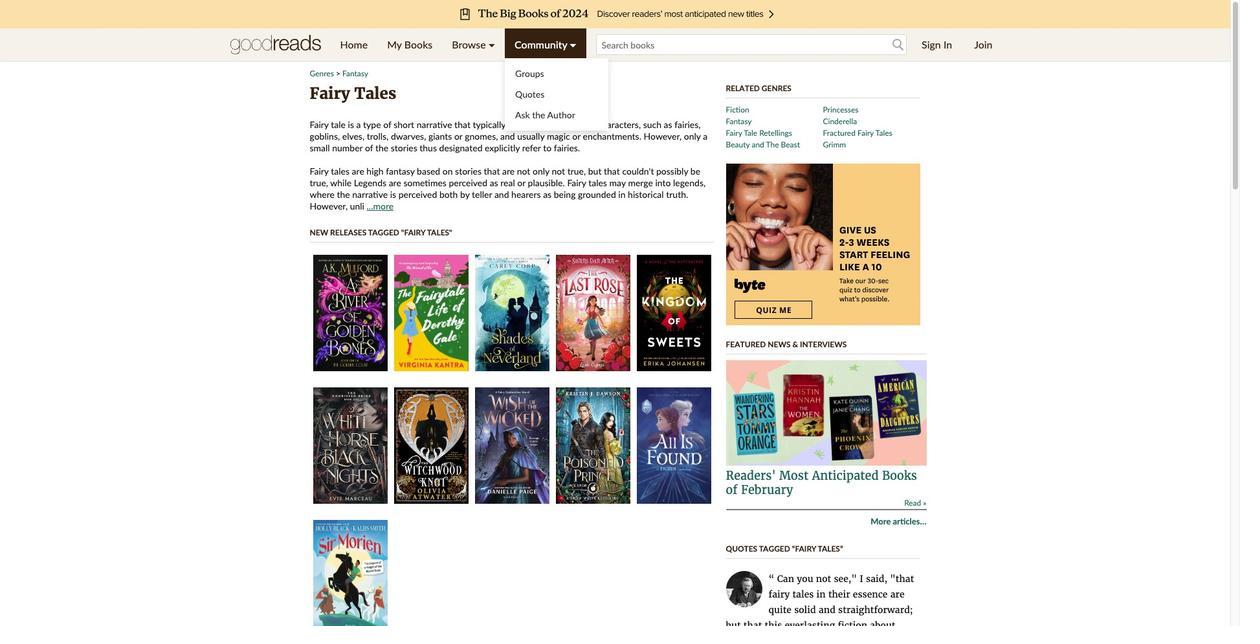 Task type: vqa. For each thing, say whether or not it's contained in the screenshot.
"About us Careers"
no



Task type: locate. For each thing, give the bounding box(es) containing it.
designated
[[439, 142, 483, 153]]

genres
[[310, 69, 334, 78], [762, 84, 792, 93]]

trolls,
[[367, 131, 389, 142]]

not up hearers
[[517, 166, 530, 177]]

february
[[741, 483, 793, 498]]

true,
[[568, 166, 586, 177], [310, 177, 328, 188]]

retellings
[[760, 128, 792, 138]]

that up may
[[604, 166, 620, 177]]

that up gnomes,
[[455, 119, 471, 130]]

as down the plausible.
[[543, 189, 552, 200]]

2 horizontal spatial or
[[572, 131, 581, 142]]

1 vertical spatial the
[[375, 142, 389, 153]]

fairy inside fiction fantasy fairy tale retellings beauty and the beast
[[726, 128, 742, 138]]

stories
[[391, 142, 417, 153], [455, 166, 482, 177]]

0 horizontal spatial fantasy
[[342, 69, 368, 78]]

the down while on the top left
[[337, 189, 350, 200]]

high
[[367, 166, 384, 177]]

0 horizontal spatial however,
[[310, 201, 348, 212]]

1 vertical spatial books
[[882, 469, 917, 484]]

but up 'grounded'
[[588, 166, 602, 177]]

or inside "fairy tales are high fantasy based on stories that are not only not true, but that couldn't possibly be true, while legends are sometimes perceived as real or plausible. fairy tales may merge into legends, where the narrative is perceived both by teller and hearers as being grounded in historical truth. however, unli"
[[517, 177, 526, 188]]

my books
[[387, 38, 433, 50]]

0 vertical spatial fantasy
[[342, 69, 368, 78]]

fairy up the goblins,
[[310, 119, 329, 130]]

not right you at the right
[[816, 574, 831, 585]]

fairy
[[310, 84, 350, 104], [310, 119, 329, 130], [726, 128, 742, 138], [858, 128, 874, 138], [310, 166, 329, 177], [567, 177, 586, 188]]

as
[[664, 119, 672, 130], [490, 177, 498, 188], [543, 189, 552, 200]]

into
[[655, 177, 671, 188]]

narrative down legends
[[352, 189, 388, 200]]

tales up solid at the bottom
[[793, 589, 814, 601]]

and down 'their'
[[819, 605, 836, 616]]

0 vertical spatial but
[[588, 166, 602, 177]]

is inside the fairy tale is a type of short narrative that typically features such folkloric characters, such as fairies, goblins, elves, trolls, dwarves, giants or gnomes, and usually magic or enchantments. however, only a small number of the stories thus designated explicitly refer to fairies.
[[348, 119, 354, 130]]

2 horizontal spatial of
[[726, 483, 738, 498]]

such up magic
[[543, 119, 561, 130]]

0 vertical spatial only
[[684, 131, 701, 142]]

anticipated
[[812, 469, 879, 484]]

and down the real
[[495, 189, 509, 200]]

1 horizontal spatial is
[[390, 189, 396, 200]]

1 vertical spatial true,
[[310, 177, 328, 188]]

books
[[404, 38, 433, 50], [882, 469, 917, 484]]

only down fairies,
[[684, 131, 701, 142]]

0 vertical spatial stories
[[391, 142, 417, 153]]

of
[[383, 119, 391, 130], [365, 142, 373, 153], [726, 483, 738, 498]]

1 vertical spatial a
[[703, 131, 708, 142]]

1 vertical spatial fantasy link
[[726, 117, 752, 126]]

1 vertical spatial tales
[[876, 128, 893, 138]]

0 horizontal spatial the
[[337, 189, 350, 200]]

1 horizontal spatial ▾
[[570, 38, 577, 50]]

2 vertical spatial as
[[543, 189, 552, 200]]

or down folkloric
[[572, 131, 581, 142]]

are
[[352, 166, 364, 177], [502, 166, 515, 177], [389, 177, 401, 188], [891, 589, 905, 601]]

advertisement element
[[726, 164, 920, 326]]

fantasy link down the fiction
[[726, 117, 752, 126]]

quotes tagged "fairy tales"
[[726, 544, 843, 554]]

such
[[543, 119, 561, 130], [643, 119, 662, 130]]

fairy
[[769, 589, 790, 601]]

narrative inside the fairy tale is a type of short narrative that typically features such folkloric characters, such as fairies, goblins, elves, trolls, dwarves, giants or gnomes, and usually magic or enchantments. however, only a small number of the stories thus designated explicitly refer to fairies.
[[417, 119, 452, 130]]

0 horizontal spatial true,
[[310, 177, 328, 188]]

fairy up being
[[567, 177, 586, 188]]

that
[[455, 119, 471, 130], [484, 166, 500, 177], [604, 166, 620, 177], [744, 620, 762, 627]]

0 horizontal spatial not
[[517, 166, 530, 177]]

a river of golden bones (the golden court, #1) image
[[313, 255, 387, 372]]

1 horizontal spatial or
[[517, 177, 526, 188]]

1 horizontal spatial true,
[[568, 166, 586, 177]]

1 horizontal spatial however,
[[644, 131, 682, 142]]

2 horizontal spatial as
[[664, 119, 672, 130]]

not inside can you not see," i said, "that fairy tales in their essence are quite solid and straightforward; but that this everlasting fiction ab
[[816, 574, 831, 585]]

white horse black nights (the godkissed bride, #1) image
[[313, 388, 387, 504]]

1 vertical spatial quotes
[[726, 544, 758, 554]]

tales up while on the top left
[[331, 166, 350, 177]]

featured news & interviews
[[726, 340, 847, 350]]

elves,
[[342, 131, 365, 142]]

or up designated
[[454, 131, 463, 142]]

of inside readers' most anticipated books of february read »
[[726, 483, 738, 498]]

the poisoned prince image
[[556, 388, 630, 504]]

1 horizontal spatial fantasy
[[726, 117, 752, 126]]

0 vertical spatial books
[[404, 38, 433, 50]]

1 horizontal spatial tales
[[876, 128, 893, 138]]

however, down fairies,
[[644, 131, 682, 142]]

of up trolls,
[[383, 119, 391, 130]]

2 horizontal spatial the
[[532, 109, 545, 120]]

couldn't
[[622, 166, 654, 177]]

quotes
[[515, 89, 545, 100], [726, 544, 758, 554]]

this
[[765, 620, 782, 627]]

0 horizontal spatial of
[[365, 142, 373, 153]]

0 horizontal spatial genres
[[310, 69, 334, 78]]

the last rose (sisters ever after #4) image
[[556, 255, 630, 372]]

1 vertical spatial stories
[[455, 166, 482, 177]]

1 horizontal spatial fantasy link
[[726, 117, 752, 126]]

0 vertical spatial is
[[348, 119, 354, 130]]

tales inside can you not see," i said, "that fairy tales in their essence are quite solid and straightforward; but that this everlasting fiction ab
[[793, 589, 814, 601]]

perceived
[[449, 177, 488, 188], [399, 189, 437, 200]]

said,
[[866, 574, 888, 585]]

0 horizontal spatial only
[[533, 166, 550, 177]]

fantasy down the fiction
[[726, 117, 752, 126]]

the
[[532, 109, 545, 120], [375, 142, 389, 153], [337, 189, 350, 200]]

explicitly
[[485, 142, 520, 153]]

1 vertical spatial fantasy
[[726, 117, 752, 126]]

narrative up "giants"
[[417, 119, 452, 130]]

stories inside "fairy tales are high fantasy based on stories that are not only not true, but that couldn't possibly be true, while legends are sometimes perceived as real or plausible. fairy tales may merge into legends, where the narrative is perceived both by teller and hearers as being grounded in historical truth. however, unli"
[[455, 166, 482, 177]]

number
[[332, 142, 363, 153]]

1 horizontal spatial the
[[375, 142, 389, 153]]

that up teller
[[484, 166, 500, 177]]

stories down dwarves,
[[391, 142, 417, 153]]

the most anticipated books of 2024 image
[[97, 0, 1133, 28]]

1 horizontal spatial in
[[817, 589, 826, 601]]

quotes down groups
[[515, 89, 545, 100]]

1 horizontal spatial tales
[[589, 177, 607, 188]]

1 vertical spatial tagged
[[759, 544, 790, 554]]

1 vertical spatial is
[[390, 189, 396, 200]]

giants
[[429, 131, 452, 142]]

1 horizontal spatial a
[[703, 131, 708, 142]]

1 horizontal spatial only
[[684, 131, 701, 142]]

that inside can you not see," i said, "that fairy tales in their essence are quite solid and straightforward; but that this everlasting fiction ab
[[744, 620, 762, 627]]

grimm link
[[823, 140, 846, 150]]

tales"
[[427, 228, 452, 238]]

1 horizontal spatial quotes
[[726, 544, 758, 554]]

shades of neverland image
[[475, 255, 549, 372]]

or up hearers
[[517, 177, 526, 188]]

the right ask
[[532, 109, 545, 120]]

fantasy
[[342, 69, 368, 78], [726, 117, 752, 126]]

Search for books to add to your shelves search field
[[596, 34, 907, 55]]

2 horizontal spatial not
[[816, 574, 831, 585]]

stories right on
[[455, 166, 482, 177]]

and down the fairy tale retellings "link"
[[752, 140, 764, 150]]

0 vertical spatial tales
[[331, 166, 350, 177]]

sign in
[[922, 38, 952, 50]]

my books link
[[378, 28, 442, 61]]

quotes up g.k. chesterton image
[[726, 544, 758, 554]]

community ▾
[[515, 38, 577, 50]]

wish of the wicked (wish of the wicked, #1) image
[[475, 388, 549, 504]]

tale
[[744, 128, 758, 138]]

0 horizontal spatial but
[[588, 166, 602, 177]]

...more link
[[367, 201, 394, 212]]

princesses
[[823, 105, 859, 115]]

tagged down ...more link
[[368, 228, 399, 238]]

fairy inside princesses cinderella fractured fairy tales grimm
[[858, 128, 874, 138]]

0 horizontal spatial books
[[404, 38, 433, 50]]

0 vertical spatial genres
[[310, 69, 334, 78]]

and
[[500, 131, 515, 142], [752, 140, 764, 150], [495, 189, 509, 200], [819, 605, 836, 616]]

0 vertical spatial tales
[[354, 84, 396, 104]]

0 vertical spatial narrative
[[417, 119, 452, 130]]

tales up 'grounded'
[[589, 177, 607, 188]]

tales right fractured
[[876, 128, 893, 138]]

of down trolls,
[[365, 142, 373, 153]]

1 vertical spatial only
[[533, 166, 550, 177]]

0 vertical spatial of
[[383, 119, 391, 130]]

▾ for browse ▾
[[489, 38, 495, 50]]

genres left >
[[310, 69, 334, 78]]

the down trolls,
[[375, 142, 389, 153]]

read
[[905, 498, 921, 508]]

readers' most anticipated books of february link
[[726, 469, 917, 498]]

tales up type
[[354, 84, 396, 104]]

the
[[766, 140, 779, 150]]

fantasy right >
[[342, 69, 368, 78]]

and inside "fairy tales are high fantasy based on stories that are not only not true, but that couldn't possibly be true, while legends are sometimes perceived as real or plausible. fairy tales may merge into legends, where the narrative is perceived both by teller and hearers as being grounded in historical truth. however, unli"
[[495, 189, 509, 200]]

books inside menu
[[404, 38, 433, 50]]

▾ right community
[[570, 38, 577, 50]]

books right "my"
[[404, 38, 433, 50]]

type
[[363, 119, 381, 130]]

fairy down small
[[310, 166, 329, 177]]

everlasting
[[785, 620, 835, 627]]

fairy up 'beauty'
[[726, 128, 742, 138]]

0 horizontal spatial ▾
[[489, 38, 495, 50]]

true, down fairies.
[[568, 166, 586, 177]]

and inside fiction fantasy fairy tale retellings beauty and the beast
[[752, 140, 764, 150]]

join
[[974, 38, 993, 50]]

1 ▾ from the left
[[489, 38, 495, 50]]

as left fairies,
[[664, 119, 672, 130]]

1 vertical spatial in
[[817, 589, 826, 601]]

fantasy link right >
[[342, 69, 368, 78]]

▾ right browse
[[489, 38, 495, 50]]

stories inside the fairy tale is a type of short narrative that typically features such folkloric characters, such as fairies, goblins, elves, trolls, dwarves, giants or gnomes, and usually magic or enchantments. however, only a small number of the stories thus designated explicitly refer to fairies.
[[391, 142, 417, 153]]

2 vertical spatial of
[[726, 483, 738, 498]]

genres right related
[[762, 84, 792, 93]]

1 horizontal spatial such
[[643, 119, 662, 130]]

sir morien: the legend of a knight of the round table image
[[313, 521, 387, 627]]

however, down where
[[310, 201, 348, 212]]

0 horizontal spatial tales
[[354, 84, 396, 104]]

refer
[[522, 142, 541, 153]]

0 horizontal spatial quotes
[[515, 89, 545, 100]]

1 horizontal spatial stories
[[455, 166, 482, 177]]

a up elves,
[[356, 119, 361, 130]]

be
[[691, 166, 701, 177]]

0 horizontal spatial or
[[454, 131, 463, 142]]

1 vertical spatial of
[[365, 142, 373, 153]]

only inside the fairy tale is a type of short narrative that typically features such folkloric characters, such as fairies, goblins, elves, trolls, dwarves, giants or gnomes, and usually magic or enchantments. however, only a small number of the stories thus designated explicitly refer to fairies.
[[684, 131, 701, 142]]

that left this
[[744, 620, 762, 627]]

but
[[588, 166, 602, 177], [726, 620, 741, 627]]

0 horizontal spatial such
[[543, 119, 561, 130]]

only up the plausible.
[[533, 166, 550, 177]]

0 vertical spatial as
[[664, 119, 672, 130]]

sometimes
[[404, 177, 447, 188]]

0 vertical spatial in
[[618, 189, 626, 200]]

1 horizontal spatial books
[[882, 469, 917, 484]]

0 horizontal spatial in
[[618, 189, 626, 200]]

my
[[387, 38, 402, 50]]

perceived up by
[[449, 177, 488, 188]]

0 horizontal spatial narrative
[[352, 189, 388, 200]]

most
[[780, 469, 809, 484]]

as left the real
[[490, 177, 498, 188]]

2 horizontal spatial tales
[[793, 589, 814, 601]]

characters,
[[598, 119, 641, 130]]

fairy down genres link
[[310, 84, 350, 104]]

genres > fantasy fairy tales
[[310, 69, 396, 104]]

only
[[684, 131, 701, 142], [533, 166, 550, 177]]

such right characters,
[[643, 119, 662, 130]]

and up explicitly
[[500, 131, 515, 142]]

of left february
[[726, 483, 738, 498]]

genres inside genres > fantasy fairy tales
[[310, 69, 334, 78]]

is up ...more link
[[390, 189, 396, 200]]

tagged left ""fairy"
[[759, 544, 790, 554]]

are down "that
[[891, 589, 905, 601]]

0 vertical spatial fantasy link
[[342, 69, 368, 78]]

fairy right fractured
[[858, 128, 874, 138]]

but down g.k. chesterton image
[[726, 620, 741, 627]]

tales inside princesses cinderella fractured fairy tales grimm
[[876, 128, 893, 138]]

tales
[[354, 84, 396, 104], [876, 128, 893, 138]]

1 vertical spatial but
[[726, 620, 741, 627]]

in left 'their'
[[817, 589, 826, 601]]

0 vertical spatial tagged
[[368, 228, 399, 238]]

0 horizontal spatial stories
[[391, 142, 417, 153]]

perceived down sometimes
[[399, 189, 437, 200]]

featured
[[726, 340, 766, 350]]

0 vertical spatial perceived
[[449, 177, 488, 188]]

0 horizontal spatial perceived
[[399, 189, 437, 200]]

in down may
[[618, 189, 626, 200]]

merge
[[628, 177, 653, 188]]

Search books text field
[[596, 34, 907, 55]]

0 horizontal spatial is
[[348, 119, 354, 130]]

grounded
[[578, 189, 616, 200]]

0 vertical spatial however,
[[644, 131, 682, 142]]

tales inside genres > fantasy fairy tales
[[354, 84, 396, 104]]

2 such from the left
[[643, 119, 662, 130]]

books up the read
[[882, 469, 917, 484]]

see,"
[[834, 574, 857, 585]]

join link
[[965, 28, 1003, 61]]

2 vertical spatial tales
[[793, 589, 814, 601]]

cinderella link
[[823, 117, 857, 126]]

solid
[[794, 605, 816, 616]]

true, up where
[[310, 177, 328, 188]]

2 vertical spatial the
[[337, 189, 350, 200]]

gnomes,
[[465, 131, 498, 142]]

1 vertical spatial narrative
[[352, 189, 388, 200]]

1 horizontal spatial but
[[726, 620, 741, 627]]

grimm
[[823, 140, 846, 150]]

and inside the fairy tale is a type of short narrative that typically features such folkloric characters, such as fairies, goblins, elves, trolls, dwarves, giants or gnomes, and usually magic or enchantments. however, only a small number of the stories thus designated explicitly refer to fairies.
[[500, 131, 515, 142]]

1 vertical spatial however,
[[310, 201, 348, 212]]

featured news & interviews link
[[726, 340, 847, 350]]

»
[[923, 498, 927, 508]]

quite
[[769, 605, 792, 616]]

not up the plausible.
[[552, 166, 565, 177]]

0 vertical spatial a
[[356, 119, 361, 130]]

0 horizontal spatial fantasy link
[[342, 69, 368, 78]]

menu
[[330, 28, 609, 131]]

1 vertical spatial as
[[490, 177, 498, 188]]

0 vertical spatial quotes
[[515, 89, 545, 100]]

2 ▾ from the left
[[570, 38, 577, 50]]

1 vertical spatial genres
[[762, 84, 792, 93]]

or for typically
[[572, 131, 581, 142]]

genres link
[[310, 69, 334, 78]]

is up elves,
[[348, 119, 354, 130]]

historical
[[628, 189, 664, 200]]

a left 'beauty'
[[703, 131, 708, 142]]



Task type: describe. For each thing, give the bounding box(es) containing it.
is inside "fairy tales are high fantasy based on stories that are not only not true, but that couldn't possibly be true, while legends are sometimes perceived as real or plausible. fairy tales may merge into legends, where the narrative is perceived both by teller and hearers as being grounded in historical truth. however, unli"
[[390, 189, 396, 200]]

beast
[[781, 140, 800, 150]]

readers'
[[726, 469, 776, 484]]

on
[[443, 166, 453, 177]]

quotes for quotes
[[515, 89, 545, 100]]

releases
[[330, 228, 367, 238]]

in
[[944, 38, 952, 50]]

sign
[[922, 38, 941, 50]]

in inside "fairy tales are high fantasy based on stories that are not only not true, but that couldn't possibly be true, while legends are sometimes perceived as real or plausible. fairy tales may merge into legends, where the narrative is perceived both by teller and hearers as being grounded in historical truth. however, unli"
[[618, 189, 626, 200]]

are inside can you not see," i said, "that fairy tales in their essence are quite solid and straightforward; but that this everlasting fiction ab
[[891, 589, 905, 601]]

0 horizontal spatial tagged
[[368, 228, 399, 238]]

to
[[543, 142, 552, 153]]

quotes for quotes tagged "fairy tales"
[[726, 544, 758, 554]]

legends,
[[673, 177, 706, 188]]

tale
[[331, 119, 346, 130]]

browse
[[452, 38, 486, 50]]

community ▾ button
[[505, 28, 586, 61]]

&
[[793, 340, 798, 350]]

based
[[417, 166, 440, 177]]

however, inside "fairy tales are high fantasy based on stories that are not only not true, but that couldn't possibly be true, while legends are sometimes perceived as real or plausible. fairy tales may merge into legends, where the narrative is perceived both by teller and hearers as being grounded in historical truth. however, unli"
[[310, 201, 348, 212]]

cinderella
[[823, 117, 857, 126]]

fiction fantasy fairy tale retellings beauty and the beast
[[726, 105, 800, 150]]

1 horizontal spatial of
[[383, 119, 391, 130]]

...more
[[367, 201, 394, 212]]

fractured
[[823, 128, 856, 138]]

fairy inside the fairy tale is a type of short narrative that typically features such folkloric characters, such as fairies, goblins, elves, trolls, dwarves, giants or gnomes, and usually magic or enchantments. however, only a small number of the stories thus designated explicitly refer to fairies.
[[310, 119, 329, 130]]

more articles… link
[[871, 516, 927, 528]]

1 horizontal spatial perceived
[[449, 177, 488, 188]]

tales for princesses cinderella fractured fairy tales grimm
[[876, 128, 893, 138]]

"that
[[890, 574, 914, 585]]

only inside "fairy tales are high fantasy based on stories that are not only not true, but that couldn't possibly be true, while legends are sometimes perceived as real or plausible. fairy tales may merge into legends, where the narrative is perceived both by teller and hearers as being grounded in historical truth. however, unli"
[[533, 166, 550, 177]]

browse ▾
[[452, 38, 495, 50]]

1 vertical spatial tales
[[589, 177, 607, 188]]

quotes link
[[505, 84, 609, 105]]

"fairy
[[792, 544, 816, 554]]

all is found: a frozen anthology (frozen anthology, 10) image
[[637, 388, 711, 504]]

being
[[554, 189, 576, 200]]

fairy tale retellings link
[[726, 128, 792, 138]]

essence
[[853, 589, 888, 601]]

g.k. chesterton image
[[726, 572, 762, 608]]

1 such from the left
[[543, 119, 561, 130]]

more
[[871, 517, 891, 527]]

can you not see," i said, "that fairy tales in their essence are quite solid and straightforward; but that this everlasting fiction ab
[[726, 574, 914, 627]]

but inside "fairy tales are high fantasy based on stories that are not only not true, but that couldn't possibly be true, while legends are sometimes perceived as real or plausible. fairy tales may merge into legends, where the narrative is perceived both by teller and hearers as being grounded in historical truth. however, unli"
[[588, 166, 602, 177]]

real
[[501, 177, 515, 188]]

narrative inside "fairy tales are high fantasy based on stories that are not only not true, but that couldn't possibly be true, while legends are sometimes perceived as real or plausible. fairy tales may merge into legends, where the narrative is perceived both by teller and hearers as being grounded in historical truth. however, unli"
[[352, 189, 388, 200]]

fiction
[[838, 620, 868, 627]]

the kingdom of sweets image
[[637, 255, 711, 372]]

>
[[336, 69, 340, 78]]

0 vertical spatial true,
[[568, 166, 586, 177]]

fantasy inside genres > fantasy fairy tales
[[342, 69, 368, 78]]

fiction link
[[726, 105, 750, 115]]

tales for genres > fantasy fairy tales
[[354, 84, 396, 104]]

groups link
[[505, 63, 609, 84]]

1 vertical spatial perceived
[[399, 189, 437, 200]]

related genres
[[726, 84, 792, 93]]

as inside the fairy tale is a type of short narrative that typically features such folkloric characters, such as fairies, goblins, elves, trolls, dwarves, giants or gnomes, and usually magic or enchantments. however, only a small number of the stories thus designated explicitly refer to fairies.
[[664, 119, 672, 130]]

where
[[310, 189, 335, 200]]

by
[[460, 189, 470, 200]]

the fairytale life of dorothy gale image
[[394, 255, 468, 372]]

articles…
[[893, 517, 927, 527]]

beauty and the beast link
[[726, 140, 800, 150]]

the inside the fairy tale is a type of short narrative that typically features such folkloric characters, such as fairies, goblins, elves, trolls, dwarves, giants or gnomes, and usually magic or enchantments. however, only a small number of the stories thus designated explicitly refer to fairies.
[[375, 142, 389, 153]]

small
[[310, 142, 330, 153]]

groups
[[515, 68, 544, 79]]

fairy tales are high fantasy based on stories that are not only not true, but that couldn't possibly be true, while legends are sometimes perceived as real or plausible. fairy tales may merge into legends, where the narrative is perceived both by teller and hearers as being grounded in historical truth. however, unli
[[310, 166, 706, 212]]

in inside can you not see," i said, "that fairy tales in their essence are quite solid and straightforward; but that this everlasting fiction ab
[[817, 589, 826, 601]]

ask the author link
[[505, 105, 609, 126]]

home link
[[330, 28, 378, 61]]

fantasy
[[386, 166, 415, 177]]

the witchwood knot image
[[394, 388, 468, 504]]

menu containing home
[[330, 28, 609, 131]]

teller
[[472, 189, 492, 200]]

but inside can you not see," i said, "that fairy tales in their essence are quite solid and straightforward; but that this everlasting fiction ab
[[726, 620, 741, 627]]

enchantments.
[[583, 131, 642, 142]]

more articles…
[[871, 517, 927, 527]]

interviews
[[800, 340, 847, 350]]

usually
[[517, 131, 545, 142]]

ask
[[515, 109, 530, 120]]

thus
[[420, 142, 437, 153]]

features
[[508, 119, 540, 130]]

plausible.
[[528, 177, 565, 188]]

princesses cinderella fractured fairy tales grimm
[[823, 105, 893, 150]]

princesses link
[[823, 105, 859, 115]]

"
[[769, 574, 777, 585]]

read » link
[[905, 498, 927, 508]]

1 horizontal spatial as
[[543, 189, 552, 200]]

are down the fantasy
[[389, 177, 401, 188]]

books inside readers' most anticipated books of february read »
[[882, 469, 917, 484]]

or for are
[[517, 177, 526, 188]]

news
[[768, 340, 791, 350]]

quotes tagged "fairy tales" link
[[726, 544, 843, 554]]

can
[[777, 574, 794, 585]]

fairy inside genres > fantasy fairy tales
[[310, 84, 350, 104]]

short
[[394, 119, 414, 130]]

however, inside the fairy tale is a type of short narrative that typically features such folkloric characters, such as fairies, goblins, elves, trolls, dwarves, giants or gnomes, and usually magic or enchantments. however, only a small number of the stories thus designated explicitly refer to fairies.
[[644, 131, 682, 142]]

readers' most anticipated books of february read »
[[726, 469, 927, 508]]

1 horizontal spatial tagged
[[759, 544, 790, 554]]

magic
[[547, 131, 570, 142]]

▾ for community ▾
[[570, 38, 577, 50]]

truth.
[[666, 189, 688, 200]]

that inside the fairy tale is a type of short narrative that typically features such folkloric characters, such as fairies, goblins, elves, trolls, dwarves, giants or gnomes, and usually magic or enchantments. however, only a small number of the stories thus designated explicitly refer to fairies.
[[455, 119, 471, 130]]

are up legends
[[352, 166, 364, 177]]

are up the real
[[502, 166, 515, 177]]

you
[[797, 574, 814, 585]]

fantasy inside fiction fantasy fairy tale retellings beauty and the beast
[[726, 117, 752, 126]]

legends
[[354, 177, 387, 188]]

readers' most anticipated books of february image
[[726, 361, 927, 466]]

0 horizontal spatial a
[[356, 119, 361, 130]]

while
[[330, 177, 352, 188]]

the inside "fairy tales are high fantasy based on stories that are not only not true, but that couldn't possibly be true, while legends are sometimes perceived as real or plausible. fairy tales may merge into legends, where the narrative is perceived both by teller and hearers as being grounded in historical truth. however, unli"
[[337, 189, 350, 200]]

home
[[340, 38, 368, 50]]

0 horizontal spatial tales
[[331, 166, 350, 177]]

1 horizontal spatial not
[[552, 166, 565, 177]]

0 vertical spatial the
[[532, 109, 545, 120]]

1 horizontal spatial genres
[[762, 84, 792, 93]]

browse ▾ button
[[442, 28, 505, 61]]

ask the author
[[515, 109, 575, 120]]

and inside can you not see," i said, "that fairy tales in their essence are quite solid and straightforward; but that this everlasting fiction ab
[[819, 605, 836, 616]]

fairies.
[[554, 142, 580, 153]]

0 horizontal spatial as
[[490, 177, 498, 188]]



